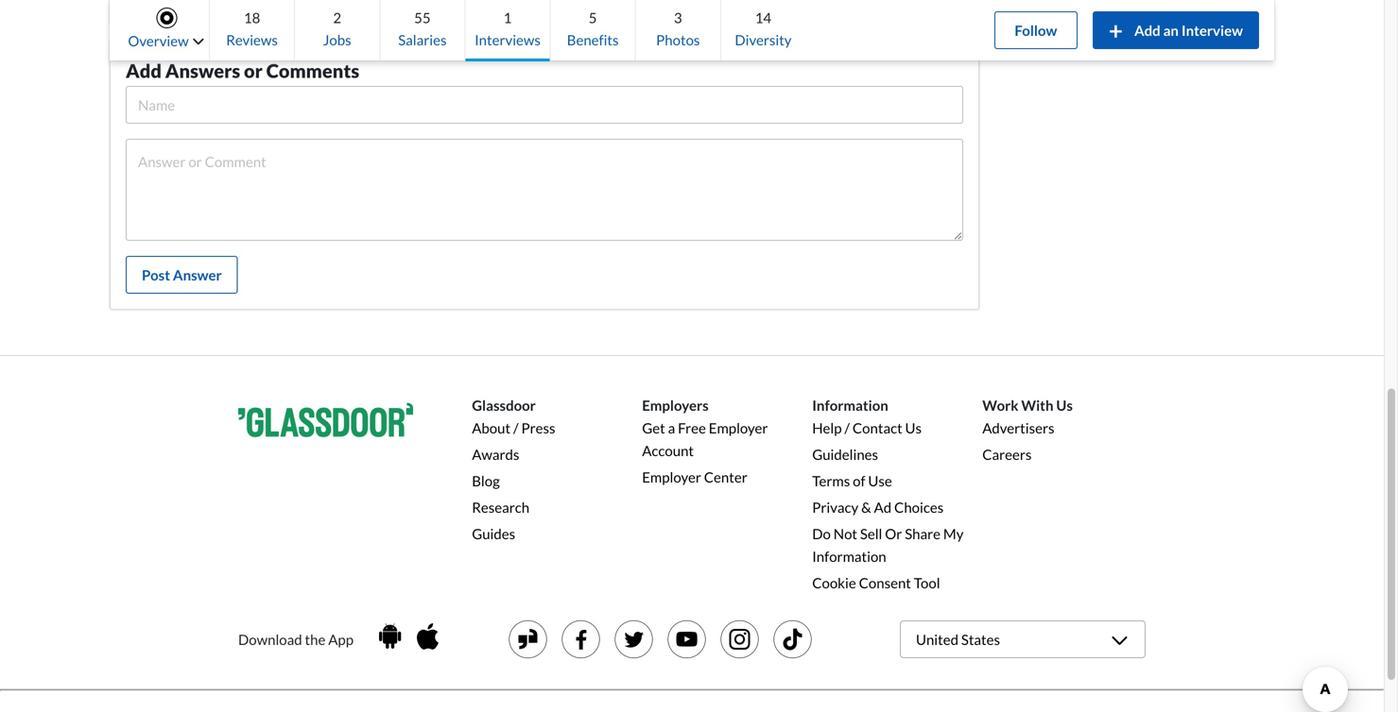 Task type: vqa. For each thing, say whether or not it's contained in the screenshot.
left LLC.
no



Task type: describe. For each thing, give the bounding box(es) containing it.
guidelines link
[[812, 446, 878, 463]]

Name field
[[127, 95, 962, 114]]

glassdoor logo image
[[238, 394, 413, 447]]

privacy
[[812, 499, 859, 516]]

ad
[[874, 499, 892, 516]]

or
[[885, 526, 902, 543]]

interviews
[[475, 31, 541, 48]]

3 photos
[[656, 9, 700, 48]]

jobs
[[323, 31, 351, 48]]

salaries
[[398, 31, 447, 48]]

guides link
[[472, 526, 515, 543]]

14 diversity
[[735, 9, 792, 48]]

answer
[[173, 267, 222, 284]]

us inside work with us advertisers careers
[[1056, 397, 1073, 414]]

an
[[1163, 22, 1179, 39]]

help / contact us link
[[812, 420, 922, 437]]

consent
[[859, 575, 911, 592]]

add an interview link
[[1093, 11, 1259, 49]]

employer center link
[[642, 469, 747, 486]]

my
[[943, 526, 964, 543]]

do not sell or share my information link
[[812, 526, 964, 565]]

5
[[589, 9, 597, 26]]

work
[[982, 397, 1019, 414]]

press
[[521, 420, 555, 437]]

add answers or comments
[[126, 60, 359, 82]]

/ for help
[[845, 420, 850, 437]]

about
[[472, 420, 511, 437]]

contact
[[853, 420, 902, 437]]

photos
[[656, 31, 700, 48]]

follow button
[[994, 11, 1077, 49]]

get
[[642, 420, 665, 437]]

interview
[[1181, 22, 1243, 39]]

18
[[244, 9, 260, 26]]

sell
[[860, 526, 882, 543]]

privacy & ad choices link
[[812, 499, 944, 516]]

overview
[[128, 32, 189, 49]]

employers
[[642, 397, 709, 414]]

add an interview
[[1134, 22, 1243, 39]]

3
[[674, 9, 682, 26]]

work with us advertisers careers
[[982, 397, 1073, 463]]

guides
[[472, 526, 515, 543]]

research
[[472, 499, 529, 516]]

tool
[[914, 575, 940, 592]]

advertisers
[[982, 420, 1054, 437]]

of
[[853, 473, 865, 490]]

5 benefits
[[567, 9, 619, 48]]

share
[[905, 526, 941, 543]]

us inside the information help / contact us guidelines terms of use privacy & ad choices do not sell or share my information cookie consent tool
[[905, 420, 922, 437]]

download the app
[[238, 631, 354, 648]]

employers get a free employer account employer center
[[642, 397, 768, 486]]

center
[[704, 469, 747, 486]]

about / press link
[[472, 420, 555, 437]]

awards link
[[472, 446, 519, 463]]

awards
[[472, 446, 519, 463]]

with
[[1021, 397, 1054, 414]]

get a free employer account link
[[642, 420, 768, 459]]

0 vertical spatial employer
[[709, 420, 768, 437]]

app
[[328, 631, 354, 648]]

help
[[812, 420, 842, 437]]

follow
[[1015, 22, 1057, 39]]

comments
[[266, 60, 359, 82]]



Task type: locate. For each thing, give the bounding box(es) containing it.
0 horizontal spatial employer
[[642, 469, 701, 486]]

use
[[868, 473, 892, 490]]

55
[[414, 9, 431, 26]]

reviews
[[226, 31, 278, 48]]

/
[[513, 420, 519, 437], [845, 420, 850, 437]]

2 jobs
[[323, 9, 351, 48]]

1 horizontal spatial add
[[1134, 22, 1161, 39]]

1 interviews
[[475, 9, 541, 48]]

1 vertical spatial add
[[126, 60, 162, 82]]

/ inside the information help / contact us guidelines terms of use privacy & ad choices do not sell or share my information cookie consent tool
[[845, 420, 850, 437]]

1
[[503, 9, 512, 26]]

free
[[678, 420, 706, 437]]

0 vertical spatial add
[[1134, 22, 1161, 39]]

us right the with
[[1056, 397, 1073, 414]]

the
[[305, 631, 325, 648]]

us
[[1056, 397, 1073, 414], [905, 420, 922, 437]]

diversity
[[735, 31, 792, 48]]

add down overview
[[126, 60, 162, 82]]

answers
[[165, 60, 240, 82]]

0 horizontal spatial /
[[513, 420, 519, 437]]

post
[[142, 267, 170, 284]]

1 vertical spatial us
[[905, 420, 922, 437]]

0 vertical spatial information
[[812, 397, 888, 414]]

add for add answers or comments
[[126, 60, 162, 82]]

not
[[833, 526, 857, 543]]

blog link
[[472, 473, 500, 490]]

add left an
[[1134, 22, 1161, 39]]

1 / from the left
[[513, 420, 519, 437]]

terms of use link
[[812, 473, 892, 490]]

1 vertical spatial employer
[[642, 469, 701, 486]]

or
[[244, 60, 263, 82]]

1 horizontal spatial /
[[845, 420, 850, 437]]

/ left the press
[[513, 420, 519, 437]]

add for add an interview
[[1134, 22, 1161, 39]]

55 salaries
[[398, 9, 447, 48]]

/ inside glassdoor about / press awards blog research guides
[[513, 420, 519, 437]]

careers link
[[982, 446, 1032, 463]]

employer down account
[[642, 469, 701, 486]]

us right the contact
[[905, 420, 922, 437]]

14
[[755, 9, 771, 26]]

1 vertical spatial information
[[812, 548, 886, 565]]

2
[[333, 9, 341, 26]]

information
[[812, 397, 888, 414], [812, 548, 886, 565]]

account
[[642, 442, 694, 459]]

post answer
[[142, 267, 222, 284]]

guidelines
[[812, 446, 878, 463]]

0 vertical spatial us
[[1056, 397, 1073, 414]]

a
[[668, 420, 675, 437]]

/ for about
[[513, 420, 519, 437]]

cookie consent tool link
[[812, 575, 940, 592]]

&
[[861, 499, 871, 516]]

employer right free
[[709, 420, 768, 437]]

1 information from the top
[[812, 397, 888, 414]]

choices
[[894, 499, 944, 516]]

0 horizontal spatial us
[[905, 420, 922, 437]]

employer
[[709, 420, 768, 437], [642, 469, 701, 486]]

2 information from the top
[[812, 548, 886, 565]]

Select your country button
[[900, 621, 1146, 659]]

glassdoor
[[472, 397, 536, 414]]

benefits
[[567, 31, 619, 48]]

information up help / contact us link
[[812, 397, 888, 414]]

2 / from the left
[[845, 420, 850, 437]]

information help / contact us guidelines terms of use privacy & ad choices do not sell or share my information cookie consent tool
[[812, 397, 964, 592]]

cookie
[[812, 575, 856, 592]]

careers
[[982, 446, 1032, 463]]

post answer button
[[126, 256, 238, 294]]

1 horizontal spatial us
[[1056, 397, 1073, 414]]

/ right help
[[845, 420, 850, 437]]

terms
[[812, 473, 850, 490]]

18 reviews
[[226, 9, 278, 48]]

blog
[[472, 473, 500, 490]]

Answer or Comment text field
[[127, 151, 962, 240]]

glassdoor about / press awards blog research guides
[[472, 397, 555, 543]]

download
[[238, 631, 302, 648]]

advertisers link
[[982, 420, 1054, 437]]

1 horizontal spatial employer
[[709, 420, 768, 437]]

add
[[1134, 22, 1161, 39], [126, 60, 162, 82]]

do
[[812, 526, 831, 543]]

glassdoor logo element
[[238, 394, 413, 452]]

information down not
[[812, 548, 886, 565]]

research link
[[472, 499, 529, 516]]

0 horizontal spatial add
[[126, 60, 162, 82]]



